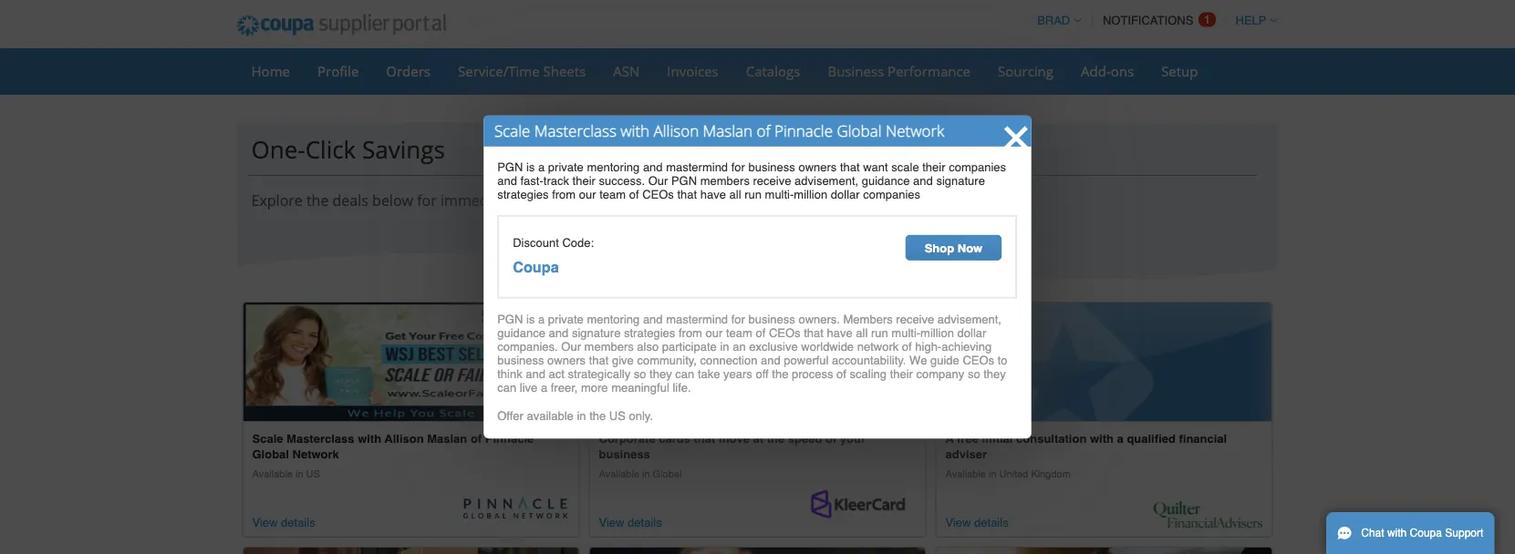 Task type: locate. For each thing, give the bounding box(es) containing it.
mentoring up the give
[[587, 313, 640, 326]]

quilter financial advisers image up qualified
[[937, 303, 1272, 422]]

1 vertical spatial pinnacle global network image
[[460, 497, 570, 529]]

run up accountability.
[[871, 326, 889, 340]]

private for from
[[548, 160, 584, 174]]

1 horizontal spatial ceos
[[769, 326, 801, 340]]

0 vertical spatial our
[[579, 188, 596, 202]]

0 vertical spatial private
[[548, 160, 584, 174]]

2 vertical spatial coupa
[[1410, 527, 1443, 540]]

0 vertical spatial for
[[732, 160, 745, 174]]

1 vertical spatial our
[[561, 340, 581, 354]]

0 horizontal spatial our
[[579, 188, 596, 202]]

team right "track"
[[600, 188, 626, 202]]

companies.
[[497, 340, 558, 354]]

with inside a free initial consultation with a qualified financial adviser available in united kingdom
[[1090, 433, 1114, 446]]

0 horizontal spatial from
[[552, 188, 576, 202]]

1 horizontal spatial view details button
[[599, 514, 662, 533]]

worldwide
[[801, 340, 854, 354]]

receive inside pgn is a private mentoring and mastermind for business owners that want scale their companies and fast-track their success. our pgn members receive advisement, guidance and signature strategies from our team of ceos that have all run multi-million dollar companies
[[753, 174, 792, 188]]

allison inside the 'scale masterclass with allison maslan of pinnacle global network available in us'
[[385, 433, 424, 446]]

pinnacle down catalogs link
[[775, 121, 833, 142]]

our inside the pgn is a private mentoring and mastermind for business owners. members receive advisement, guidance and signature strategies from our team of ceos that have all run multi-million dollar companies. our members also participate in an exclusive worldwide network of high-achieving business owners that give community, connection and powerful accountability. we guide ceos to think and act strategically so they can take years off the process of scaling their company so they can live a freer, more meaningful life.
[[561, 340, 581, 354]]

add-ons
[[1081, 62, 1134, 80]]

1 vertical spatial is
[[526, 313, 535, 326]]

view details button for available
[[946, 514, 1009, 533]]

our right "track"
[[579, 188, 596, 202]]

1 mastermind from the top
[[666, 160, 728, 174]]

2 view details from the left
[[599, 516, 662, 530]]

global for scale masterclass with allison maslan of pinnacle global network available in us
[[252, 448, 289, 462]]

2 view details button from the left
[[599, 514, 662, 533]]

for for from
[[732, 160, 745, 174]]

2 mastermind from the top
[[666, 313, 728, 326]]

1 horizontal spatial available
[[599, 469, 640, 480]]

global inside corporate cards that move at the speed of your business available in global
[[653, 469, 682, 480]]

chat
[[1362, 527, 1385, 540]]

1 horizontal spatial so
[[968, 367, 981, 381]]

ceos right guide on the right bottom of page
[[963, 354, 995, 367]]

0 vertical spatial maslan
[[703, 121, 753, 142]]

strategies inside pgn is a private mentoring and mastermind for business owners that want scale their companies and fast-track their success. our pgn members receive advisement, guidance and signature strategies from our team of ceos that have all run multi-million dollar companies
[[497, 188, 549, 202]]

maslan inside the 'scale masterclass with allison maslan of pinnacle global network available in us'
[[427, 433, 467, 446]]

1 horizontal spatial allison
[[654, 121, 699, 142]]

signature up the give
[[572, 326, 621, 340]]

exclusive down success.
[[575, 190, 637, 210]]

0 vertical spatial receive
[[753, 174, 792, 188]]

2 horizontal spatial global
[[837, 121, 882, 142]]

all down scale masterclass with allison maslan of pinnacle global network
[[730, 188, 741, 202]]

the right at
[[767, 433, 785, 446]]

years
[[724, 367, 753, 381]]

2 horizontal spatial their
[[923, 160, 946, 174]]

global
[[837, 121, 882, 142], [252, 448, 289, 462], [653, 469, 682, 480]]

available inside the 'scale masterclass with allison maslan of pinnacle global network available in us'
[[252, 469, 293, 480]]

guidance inside the pgn is a private mentoring and mastermind for business owners. members receive advisement, guidance and signature strategies from our team of ceos that have all run multi-million dollar companies. our members also participate in an exclusive worldwide network of high-achieving business owners that give community, connection and powerful accountability. we guide ceos to think and act strategically so they can take years off the process of scaling their company so they can live a freer, more meaningful life.
[[497, 326, 546, 340]]

0 horizontal spatial so
[[634, 367, 647, 381]]

in
[[720, 340, 730, 354], [577, 410, 586, 423], [296, 469, 303, 480], [642, 469, 650, 480], [989, 469, 997, 480]]

1 horizontal spatial scale
[[494, 121, 531, 142]]

strategies inside the pgn is a private mentoring and mastermind for business owners. members receive advisement, guidance and signature strategies from our team of ceos that have all run multi-million dollar companies. our members also participate in an exclusive worldwide network of high-achieving business owners that give community, connection and powerful accountability. we guide ceos to think and act strategically so they can take years off the process of scaling their company so they can live a freer, more meaningful life.
[[624, 326, 676, 340]]

ceos down scale masterclass with allison maslan of pinnacle global network
[[643, 188, 674, 202]]

1 vertical spatial all
[[856, 326, 868, 340]]

guide
[[931, 354, 960, 367]]

1 vertical spatial multi-
[[892, 326, 921, 340]]

1 vertical spatial allison
[[385, 433, 424, 446]]

1 available from the left
[[252, 469, 293, 480]]

service/time sheets
[[458, 62, 586, 80]]

exclusive
[[575, 190, 637, 210], [749, 340, 798, 354]]

mastermind
[[666, 160, 728, 174], [666, 313, 728, 326]]

track
[[544, 174, 569, 188]]

one-
[[251, 133, 305, 165]]

1 vertical spatial scale
[[252, 433, 283, 446]]

1 view details button from the left
[[252, 514, 315, 533]]

quilter financial advisers image
[[937, 303, 1272, 422], [1154, 501, 1263, 529]]

0 horizontal spatial allison
[[385, 433, 424, 446]]

team
[[600, 188, 626, 202], [726, 326, 753, 340]]

companies
[[949, 160, 1007, 174], [863, 188, 921, 202]]

chat with coupa support button
[[1327, 513, 1495, 555]]

have inside pgn is a private mentoring and mastermind for business owners that want scale their companies and fast-track their success. our pgn members receive advisement, guidance and signature strategies from our team of ceos that have all run multi-million dollar companies
[[701, 188, 726, 202]]

2 private from the top
[[548, 313, 584, 326]]

can left take
[[676, 367, 695, 381]]

0 vertical spatial our
[[648, 174, 668, 188]]

they down achieving
[[984, 367, 1006, 381]]

2 horizontal spatial view details button
[[946, 514, 1009, 533]]

exclusive inside the pgn is a private mentoring and mastermind for business owners. members receive advisement, guidance and signature strategies from our team of ceos that have all run multi-million dollar companies. our members also participate in an exclusive worldwide network of high-achieving business owners that give community, connection and powerful accountability. we guide ceos to think and act strategically so they can take years off the process of scaling their company so they can live a freer, more meaningful life.
[[749, 340, 798, 354]]

0 horizontal spatial they
[[650, 367, 672, 381]]

signature right scale
[[937, 174, 985, 188]]

with
[[621, 121, 650, 142], [358, 433, 382, 446], [1090, 433, 1114, 446], [1388, 527, 1407, 540]]

1 horizontal spatial have
[[827, 326, 853, 340]]

accountability.
[[832, 354, 907, 367]]

0 horizontal spatial strategies
[[497, 188, 549, 202]]

1 vertical spatial million
[[921, 326, 954, 340]]

multi- up we
[[892, 326, 921, 340]]

team up connection
[[726, 326, 753, 340]]

3 view details from the left
[[946, 516, 1009, 530]]

mastermind inside pgn is a private mentoring and mastermind for business owners that want scale their companies and fast-track their success. our pgn members receive advisement, guidance and signature strategies from our team of ceos that have all run multi-million dollar companies
[[666, 160, 728, 174]]

our
[[648, 174, 668, 188], [561, 340, 581, 354]]

advisement, inside pgn is a private mentoring and mastermind for business owners that want scale their companies and fast-track their success. our pgn members receive advisement, guidance and signature strategies from our team of ceos that have all run multi-million dollar companies
[[795, 174, 859, 188]]

a up savings,
[[538, 160, 545, 174]]

can left live
[[497, 381, 517, 395]]

mentoring inside pgn is a private mentoring and mastermind for business owners that want scale their companies and fast-track their success. our pgn members receive advisement, guidance and signature strategies from our team of ceos that have all run multi-million dollar companies
[[587, 160, 640, 174]]

mentoring inside the pgn is a private mentoring and mastermind for business owners. members receive advisement, guidance and signature strategies from our team of ceos that have all run multi-million dollar companies. our members also participate in an exclusive worldwide network of high-achieving business owners that give community, connection and powerful accountability. we guide ceos to think and act strategically so they can take years off the process of scaling their company so they can live a freer, more meaningful life.
[[587, 313, 640, 326]]

private for companies.
[[548, 313, 584, 326]]

members up strategically
[[585, 340, 634, 354]]

an
[[733, 340, 746, 354]]

receive up community.
[[753, 174, 792, 188]]

1 vertical spatial signature
[[572, 326, 621, 340]]

masterclass inside dialog
[[535, 121, 617, 142]]

view details for available
[[946, 516, 1009, 530]]

service/time sheets link
[[446, 57, 598, 85]]

exclusive up the off
[[749, 340, 798, 354]]

pinnacle down offer
[[485, 433, 534, 446]]

private inside the pgn is a private mentoring and mastermind for business owners. members receive advisement, guidance and signature strategies from our team of ceos that have all run multi-million dollar companies. our members also participate in an exclusive worldwide network of high-achieving business owners that give community, connection and powerful accountability. we guide ceos to think and act strategically so they can take years off the process of scaling their company so they can live a freer, more meaningful life.
[[548, 313, 584, 326]]

we
[[910, 354, 927, 367]]

1 vertical spatial mastermind
[[666, 313, 728, 326]]

that right success.
[[677, 188, 697, 202]]

is inside pgn is a private mentoring and mastermind for business owners that want scale their companies and fast-track their success. our pgn members receive advisement, guidance and signature strategies from our team of ceos that have all run multi-million dollar companies
[[526, 160, 535, 174]]

available for network
[[252, 469, 293, 480]]

1 they from the left
[[650, 367, 672, 381]]

companies down close icon
[[949, 160, 1007, 174]]

1 private from the top
[[548, 160, 584, 174]]

2 is from the top
[[526, 313, 535, 326]]

dollar up guide on the right bottom of page
[[958, 326, 987, 340]]

is up companies.
[[526, 313, 535, 326]]

a free initial consultation with a qualified financial adviser available in united kingdom
[[946, 433, 1227, 480]]

with inside the 'scale masterclass with allison maslan of pinnacle global network available in us'
[[358, 433, 382, 446]]

pinnacle
[[775, 121, 833, 142], [485, 433, 534, 446]]

to
[[640, 190, 654, 210], [998, 354, 1008, 367]]

private
[[548, 160, 584, 174], [548, 313, 584, 326]]

close image
[[1003, 123, 1032, 153]]

global inside dialog
[[837, 121, 882, 142]]

pinnacle for scale masterclass with allison maslan of pinnacle global network
[[775, 121, 833, 142]]

receive up high-
[[896, 313, 935, 326]]

run inside the pgn is a private mentoring and mastermind for business owners. members receive advisement, guidance and signature strategies from our team of ceos that have all run multi-million dollar companies. our members also participate in an exclusive worldwide network of high-achieving business owners that give community, connection and powerful accountability. we guide ceos to think and act strategically so they can take years off the process of scaling their company so they can live a freer, more meaningful life.
[[871, 326, 889, 340]]

1 vertical spatial companies
[[863, 188, 921, 202]]

run down scale masterclass with allison maslan of pinnacle global network
[[745, 188, 762, 202]]

2 horizontal spatial ceos
[[963, 354, 995, 367]]

a up companies.
[[538, 313, 545, 326]]

they
[[650, 367, 672, 381], [984, 367, 1006, 381]]

all up accountability.
[[856, 326, 868, 340]]

0 horizontal spatial owners
[[548, 354, 586, 367]]

0 vertical spatial masterclass
[[535, 121, 617, 142]]

and
[[643, 160, 663, 174], [497, 174, 517, 188], [914, 174, 933, 188], [643, 313, 663, 326], [549, 326, 569, 340], [761, 354, 781, 367], [526, 367, 546, 381]]

pinnacle global network image
[[243, 303, 579, 422], [460, 497, 570, 529]]

view details for business
[[599, 516, 662, 530]]

of inside corporate cards that move at the speed of your business available in global
[[826, 433, 837, 446]]

owners inside pgn is a private mentoring and mastermind for business owners that want scale their companies and fast-track their success. our pgn members receive advisement, guidance and signature strategies from our team of ceos that have all run multi-million dollar companies
[[799, 160, 837, 174]]

1 vertical spatial network
[[293, 448, 339, 462]]

2 view from the left
[[599, 516, 625, 530]]

a
[[538, 160, 545, 174], [538, 313, 545, 326], [541, 381, 548, 395], [1117, 433, 1124, 446]]

1 vertical spatial exclusive
[[749, 340, 798, 354]]

business performance
[[828, 62, 971, 80]]

pgn inside the pgn is a private mentoring and mastermind for business owners. members receive advisement, guidance and signature strategies from our team of ceos that have all run multi-million dollar companies. our members also participate in an exclusive worldwide network of high-achieving business owners that give community, connection and powerful accountability. we guide ceos to think and act strategically so they can take years off the process of scaling their company so they can live a freer, more meaningful life.
[[497, 313, 523, 326]]

scale inside the 'scale masterclass with allison maslan of pinnacle global network available in us'
[[252, 433, 283, 446]]

1 vertical spatial owners
[[548, 354, 586, 367]]

0 horizontal spatial network
[[293, 448, 339, 462]]

3 view details button from the left
[[946, 514, 1009, 533]]

from up community,
[[679, 326, 703, 340]]

1 mentoring from the top
[[587, 160, 640, 174]]

coupa left support
[[1410, 527, 1443, 540]]

advisement, up achieving
[[938, 313, 1002, 326]]

companies down scale
[[863, 188, 921, 202]]

guidance inside pgn is a private mentoring and mastermind for business owners that want scale their companies and fast-track their success. our pgn members receive advisement, guidance and signature strategies from our team of ceos that have all run multi-million dollar companies
[[862, 174, 910, 188]]

1 horizontal spatial to
[[998, 354, 1008, 367]]

mentoring right "track"
[[587, 160, 640, 174]]

quilter financial advisers image down financial
[[1154, 501, 1263, 529]]

2 horizontal spatial view
[[946, 516, 971, 530]]

pgn up explore the deals below for immediate savings, exclusive to the coupa community.
[[497, 160, 523, 174]]

masterclass inside the 'scale masterclass with allison maslan of pinnacle global network available in us'
[[287, 433, 355, 446]]

2 mentoring from the top
[[587, 313, 640, 326]]

2 vertical spatial ceos
[[963, 354, 995, 367]]

0 vertical spatial signature
[[937, 174, 985, 188]]

signature inside pgn is a private mentoring and mastermind for business owners that want scale their companies and fast-track their success. our pgn members receive advisement, guidance and signature strategies from our team of ceos that have all run multi-million dollar companies
[[937, 174, 985, 188]]

to inside the pgn is a private mentoring and mastermind for business owners. members receive advisement, guidance and signature strategies from our team of ceos that have all run multi-million dollar companies. our members also participate in an exclusive worldwide network of high-achieving business owners that give community, connection and powerful accountability. we guide ceos to think and act strategically so they can take years off the process of scaling their company so they can live a freer, more meaningful life.
[[998, 354, 1008, 367]]

setup
[[1162, 62, 1199, 80]]

business down corporate
[[599, 448, 650, 462]]

the left deals
[[307, 190, 329, 210]]

mastermind down scale masterclass with allison maslan of pinnacle global network
[[666, 160, 728, 174]]

1 horizontal spatial network
[[886, 121, 945, 142]]

allison for scale masterclass with allison maslan of pinnacle global network available in us
[[385, 433, 424, 446]]

run
[[745, 188, 762, 202], [871, 326, 889, 340]]

pinnacle inside the 'scale masterclass with allison maslan of pinnacle global network available in us'
[[485, 433, 534, 446]]

0 vertical spatial mentoring
[[587, 160, 640, 174]]

network inside scale masterclass with allison maslan of pinnacle global network dialog
[[886, 121, 945, 142]]

0 horizontal spatial maslan
[[427, 433, 467, 446]]

0 horizontal spatial global
[[252, 448, 289, 462]]

scale
[[892, 160, 919, 174]]

coupa inside scale masterclass with allison maslan of pinnacle global network dialog
[[513, 260, 559, 276]]

0 horizontal spatial ceos
[[643, 188, 674, 202]]

a left qualified
[[1117, 433, 1124, 446]]

1 horizontal spatial team
[[726, 326, 753, 340]]

1 vertical spatial mentoring
[[587, 313, 640, 326]]

scale masterclass with allison maslan of pinnacle global network available in us
[[252, 433, 534, 480]]

3 details from the left
[[975, 516, 1009, 530]]

want
[[863, 160, 888, 174]]

support
[[1446, 527, 1484, 540]]

maslan
[[703, 121, 753, 142], [427, 433, 467, 446]]

private up companies.
[[548, 313, 584, 326]]

1 vertical spatial from
[[679, 326, 703, 340]]

ceos
[[643, 188, 674, 202], [769, 326, 801, 340], [963, 354, 995, 367]]

our up the act
[[561, 340, 581, 354]]

their right "track"
[[573, 174, 596, 188]]

multi- down scale masterclass with allison maslan of pinnacle global network
[[765, 188, 794, 202]]

mastermind up participate
[[666, 313, 728, 326]]

your
[[840, 433, 866, 446]]

for up an
[[732, 313, 745, 326]]

owners up community.
[[799, 160, 837, 174]]

explore
[[251, 190, 303, 210]]

have left community.
[[701, 188, 726, 202]]

1 horizontal spatial dollar
[[958, 326, 987, 340]]

available inside corporate cards that move at the speed of your business available in global
[[599, 469, 640, 480]]

dollar inside pgn is a private mentoring and mastermind for business owners that want scale their companies and fast-track their success. our pgn members receive advisement, guidance and signature strategies from our team of ceos that have all run multi-million dollar companies
[[831, 188, 860, 202]]

0 vertical spatial million
[[794, 188, 828, 202]]

so down achieving
[[968, 367, 981, 381]]

have up accountability.
[[827, 326, 853, 340]]

global inside the 'scale masterclass with allison maslan of pinnacle global network available in us'
[[252, 448, 289, 462]]

for right below
[[417, 190, 437, 210]]

advisement, left want
[[795, 174, 859, 188]]

0 vertical spatial us
[[609, 410, 626, 423]]

2 details from the left
[[628, 516, 662, 530]]

maslan for scale masterclass with allison maslan of pinnacle global network available in us
[[427, 433, 467, 446]]

1 horizontal spatial their
[[890, 367, 913, 381]]

0 vertical spatial network
[[886, 121, 945, 142]]

pgn up companies.
[[497, 313, 523, 326]]

and right an
[[761, 354, 781, 367]]

home
[[251, 62, 290, 80]]

scale masterclass with allison maslan of pinnacle global network dialog
[[484, 116, 1032, 439]]

0 horizontal spatial coupa
[[513, 260, 559, 276]]

allison
[[654, 121, 699, 142], [385, 433, 424, 446]]

receive
[[753, 174, 792, 188], [896, 313, 935, 326]]

pgn for fast-
[[497, 160, 523, 174]]

business inside pgn is a private mentoring and mastermind for business owners that want scale their companies and fast-track their success. our pgn members receive advisement, guidance and signature strategies from our team of ceos that have all run multi-million dollar companies
[[749, 160, 796, 174]]

cards
[[659, 433, 691, 446]]

0 vertical spatial all
[[730, 188, 741, 202]]

kingdom
[[1032, 469, 1071, 480]]

0 vertical spatial owners
[[799, 160, 837, 174]]

2 available from the left
[[599, 469, 640, 480]]

1 horizontal spatial companies
[[949, 160, 1007, 174]]

network inside the 'scale masterclass with allison maslan of pinnacle global network available in us'
[[293, 448, 339, 462]]

0 vertical spatial mastermind
[[666, 160, 728, 174]]

their
[[923, 160, 946, 174], [573, 174, 596, 188], [890, 367, 913, 381]]

our left an
[[706, 326, 723, 340]]

0 vertical spatial scale
[[494, 121, 531, 142]]

0 horizontal spatial available
[[252, 469, 293, 480]]

view
[[252, 516, 278, 530], [599, 516, 625, 530], [946, 516, 971, 530]]

kleercard image
[[590, 303, 926, 422], [807, 489, 917, 529]]

savings
[[362, 133, 445, 165]]

owners inside the pgn is a private mentoring and mastermind for business owners. members receive advisement, guidance and signature strategies from our team of ceos that have all run multi-million dollar companies. our members also participate in an exclusive worldwide network of high-achieving business owners that give community, connection and powerful accountability. we guide ceos to think and act strategically so they can take years off the process of scaling their company so they can live a freer, more meaningful life.
[[548, 354, 586, 367]]

1 horizontal spatial view
[[599, 516, 625, 530]]

for inside pgn is a private mentoring and mastermind for business owners that want scale their companies and fast-track their success. our pgn members receive advisement, guidance and signature strategies from our team of ceos that have all run multi-million dollar companies
[[732, 160, 745, 174]]

0 horizontal spatial details
[[281, 516, 315, 530]]

0 vertical spatial global
[[837, 121, 882, 142]]

signature
[[937, 174, 985, 188], [572, 326, 621, 340]]

owners.
[[799, 313, 840, 326]]

business up community.
[[749, 160, 796, 174]]

is inside the pgn is a private mentoring and mastermind for business owners. members receive advisement, guidance and signature strategies from our team of ceos that have all run multi-million dollar companies. our members also participate in an exclusive worldwide network of high-achieving business owners that give community, connection and powerful accountability. we guide ceos to think and act strategically so they can take years off the process of scaling their company so they can live a freer, more meaningful life.
[[526, 313, 535, 326]]

1 horizontal spatial guidance
[[862, 174, 910, 188]]

view details button
[[252, 514, 315, 533], [599, 514, 662, 533], [946, 514, 1009, 533]]

0 horizontal spatial members
[[585, 340, 634, 354]]

available for adviser
[[946, 469, 986, 480]]

from right fast-
[[552, 188, 576, 202]]

multi-
[[765, 188, 794, 202], [892, 326, 921, 340]]

that left move
[[694, 433, 716, 446]]

their right scaling
[[890, 367, 913, 381]]

3 available from the left
[[946, 469, 986, 480]]

for inside the pgn is a private mentoring and mastermind for business owners. members receive advisement, guidance and signature strategies from our team of ceos that have all run multi-million dollar companies. our members also participate in an exclusive worldwide network of high-achieving business owners that give community, connection and powerful accountability. we guide ceos to think and act strategically so they can take years off the process of scaling their company so they can live a freer, more meaningful life.
[[732, 313, 745, 326]]

company
[[917, 367, 965, 381]]

and left fast-
[[497, 174, 517, 188]]

coupa left community.
[[684, 190, 728, 210]]

0 horizontal spatial guidance
[[497, 326, 546, 340]]

pgn down scale masterclass with allison maslan of pinnacle global network
[[672, 174, 697, 188]]

pinnacle inside dialog
[[775, 121, 833, 142]]

run inside pgn is a private mentoring and mastermind for business owners that want scale their companies and fast-track their success. our pgn members receive advisement, guidance and signature strategies from our team of ceos that have all run multi-million dollar companies
[[745, 188, 762, 202]]

1 horizontal spatial million
[[921, 326, 954, 340]]

0 vertical spatial allison
[[654, 121, 699, 142]]

strategically
[[568, 367, 631, 381]]

dollar right community.
[[831, 188, 860, 202]]

0 horizontal spatial multi-
[[765, 188, 794, 202]]

scale
[[494, 121, 531, 142], [252, 433, 283, 446]]

1 vertical spatial have
[[827, 326, 853, 340]]

coupa down discount on the left top
[[513, 260, 559, 276]]

multi- inside pgn is a private mentoring and mastermind for business owners that want scale their companies and fast-track their success. our pgn members receive advisement, guidance and signature strategies from our team of ceos that have all run multi-million dollar companies
[[765, 188, 794, 202]]

2 horizontal spatial available
[[946, 469, 986, 480]]

view details button for business
[[599, 514, 662, 533]]

our
[[579, 188, 596, 202], [706, 326, 723, 340]]

is left "track"
[[526, 160, 535, 174]]

their right scale
[[923, 160, 946, 174]]

1 view from the left
[[252, 516, 278, 530]]

advisement, inside the pgn is a private mentoring and mastermind for business owners. members receive advisement, guidance and signature strategies from our team of ceos that have all run multi-million dollar companies. our members also participate in an exclusive worldwide network of high-achieving business owners that give community, connection and powerful accountability. we guide ceos to think and act strategically so they can take years off the process of scaling their company so they can live a freer, more meaningful life.
[[938, 313, 1002, 326]]

to down success.
[[640, 190, 654, 210]]

1 vertical spatial dollar
[[958, 326, 987, 340]]

for for companies.
[[732, 313, 745, 326]]

available inside a free initial consultation with a qualified financial adviser available in united kingdom
[[946, 469, 986, 480]]

allison inside dialog
[[654, 121, 699, 142]]

1 vertical spatial our
[[706, 326, 723, 340]]

1 vertical spatial run
[[871, 326, 889, 340]]

1 horizontal spatial us
[[609, 410, 626, 423]]

0 vertical spatial to
[[640, 190, 654, 210]]

owners up freer,
[[548, 354, 586, 367]]

1 is from the top
[[526, 160, 535, 174]]

shop
[[925, 242, 955, 255]]

so down also
[[634, 367, 647, 381]]

achieving
[[942, 340, 992, 354]]

and up the act
[[549, 326, 569, 340]]

scale for scale masterclass with allison maslan of pinnacle global network
[[494, 121, 531, 142]]

the inside corporate cards that move at the speed of your business available in global
[[767, 433, 785, 446]]

0 vertical spatial strategies
[[497, 188, 549, 202]]

for down scale masterclass with allison maslan of pinnacle global network
[[732, 160, 745, 174]]

2 horizontal spatial view details
[[946, 516, 1009, 530]]

private inside pgn is a private mentoring and mastermind for business owners that want scale their companies and fast-track their success. our pgn members receive advisement, guidance and signature strategies from our team of ceos that have all run multi-million dollar companies
[[548, 160, 584, 174]]

pgn
[[497, 160, 523, 174], [672, 174, 697, 188], [497, 313, 523, 326]]

1 horizontal spatial coupa
[[684, 190, 728, 210]]

receive inside the pgn is a private mentoring and mastermind for business owners. members receive advisement, guidance and signature strategies from our team of ceos that have all run multi-million dollar companies. our members also participate in an exclusive worldwide network of high-achieving business owners that give community, connection and powerful accountability. we guide ceos to think and act strategically so they can take years off the process of scaling their company so they can live a freer, more meaningful life.
[[896, 313, 935, 326]]

details
[[281, 516, 315, 530], [628, 516, 662, 530], [975, 516, 1009, 530]]

0 horizontal spatial run
[[745, 188, 762, 202]]

in inside a free initial consultation with a qualified financial adviser available in united kingdom
[[989, 469, 997, 480]]

1 horizontal spatial receive
[[896, 313, 935, 326]]

private right fast-
[[548, 160, 584, 174]]

network
[[886, 121, 945, 142], [293, 448, 339, 462]]

scale inside scale masterclass with allison maslan of pinnacle global network dialog
[[494, 121, 531, 142]]

members down scale masterclass with allison maslan of pinnacle global network
[[701, 174, 750, 188]]

our right success.
[[648, 174, 668, 188]]

2 horizontal spatial details
[[975, 516, 1009, 530]]

strategies
[[497, 188, 549, 202], [624, 326, 676, 340]]

masterclass
[[535, 121, 617, 142], [287, 433, 355, 446]]

0 horizontal spatial dollar
[[831, 188, 860, 202]]

coupa supplier portal image
[[224, 3, 459, 48]]

available
[[527, 410, 574, 423]]

offer
[[497, 410, 524, 423]]

view details
[[252, 516, 315, 530], [599, 516, 662, 530], [946, 516, 1009, 530]]

1 vertical spatial strategies
[[624, 326, 676, 340]]

the
[[307, 190, 329, 210], [658, 190, 680, 210], [772, 367, 789, 381], [590, 410, 606, 423], [767, 433, 785, 446]]

1 vertical spatial global
[[252, 448, 289, 462]]

owners
[[799, 160, 837, 174], [548, 354, 586, 367]]

have
[[701, 188, 726, 202], [827, 326, 853, 340]]

that left the give
[[589, 354, 609, 367]]

mastermind inside the pgn is a private mentoring and mastermind for business owners. members receive advisement, guidance and signature strategies from our team of ceos that have all run multi-million dollar companies. our members also participate in an exclusive worldwide network of high-achieving business owners that give community, connection and powerful accountability. we guide ceos to think and act strategically so they can take years off the process of scaling their company so they can live a freer, more meaningful life.
[[666, 313, 728, 326]]

code:
[[562, 237, 594, 250]]

0 horizontal spatial our
[[561, 340, 581, 354]]

3 view from the left
[[946, 516, 971, 530]]

to right achieving
[[998, 354, 1008, 367]]

maslan inside dialog
[[703, 121, 753, 142]]

they left life.
[[650, 367, 672, 381]]

1 horizontal spatial all
[[856, 326, 868, 340]]

0 vertical spatial run
[[745, 188, 762, 202]]

0 vertical spatial exclusive
[[575, 190, 637, 210]]

ceos up powerful at the bottom of page
[[769, 326, 801, 340]]

meaningful
[[612, 381, 670, 395]]

the right the off
[[772, 367, 789, 381]]



Task type: vqa. For each thing, say whether or not it's contained in the screenshot.
14th EMAIL
no



Task type: describe. For each thing, give the bounding box(es) containing it.
1 details from the left
[[281, 516, 315, 530]]

that up powerful at the bottom of page
[[804, 326, 824, 340]]

team inside the pgn is a private mentoring and mastermind for business owners. members receive advisement, guidance and signature strategies from our team of ceos that have all run multi-million dollar companies. our members also participate in an exclusive worldwide network of high-achieving business owners that give community, connection and powerful accountability. we guide ceos to think and act strategically so they can take years off the process of scaling their company so they can live a freer, more meaningful life.
[[726, 326, 753, 340]]

multi- inside the pgn is a private mentoring and mastermind for business owners. members receive advisement, guidance and signature strategies from our team of ceos that have all run multi-million dollar companies. our members also participate in an exclusive worldwide network of high-achieving business owners that give community, connection and powerful accountability. we guide ceos to think and act strategically so they can take years off the process of scaling their company so they can live a freer, more meaningful life.
[[892, 326, 921, 340]]

in inside the pgn is a private mentoring and mastermind for business owners. members receive advisement, guidance and signature strategies from our team of ceos that have all run multi-million dollar companies. our members also participate in an exclusive worldwide network of high-achieving business owners that give community, connection and powerful accountability. we guide ceos to think and act strategically so they can take years off the process of scaling their company so they can live a freer, more meaningful life.
[[720, 340, 730, 354]]

participate
[[662, 340, 717, 354]]

maslan for scale masterclass with allison maslan of pinnacle global network
[[703, 121, 753, 142]]

signature inside the pgn is a private mentoring and mastermind for business owners. members receive advisement, guidance and signature strategies from our team of ceos that have all run multi-million dollar companies. our members also participate in an exclusive worldwide network of high-achieving business owners that give community, connection and powerful accountability. we guide ceos to think and act strategically so they can take years off the process of scaling their company so they can live a freer, more meaningful life.
[[572, 326, 621, 340]]

shop now button
[[906, 235, 1002, 261]]

our inside pgn is a private mentoring and mastermind for business owners that want scale their companies and fast-track their success. our pgn members receive advisement, guidance and signature strategies from our team of ceos that have all run multi-million dollar companies
[[579, 188, 596, 202]]

1 horizontal spatial can
[[676, 367, 695, 381]]

discount code:
[[513, 237, 594, 250]]

one-click savings
[[251, 133, 445, 165]]

orders link
[[374, 57, 443, 85]]

below
[[372, 190, 413, 210]]

1 vertical spatial kleercard image
[[807, 489, 917, 529]]

take
[[698, 367, 720, 381]]

business performance link
[[816, 57, 983, 85]]

invoices link
[[655, 57, 731, 85]]

global for scale masterclass with allison maslan of pinnacle global network
[[837, 121, 882, 142]]

free
[[957, 433, 979, 446]]

team inside pgn is a private mentoring and mastermind for business owners that want scale their companies and fast-track their success. our pgn members receive advisement, guidance and signature strategies from our team of ceos that have all run multi-million dollar companies
[[600, 188, 626, 202]]

give
[[612, 354, 634, 367]]

0 horizontal spatial exclusive
[[575, 190, 637, 210]]

members inside pgn is a private mentoring and mastermind for business owners that want scale their companies and fast-track their success. our pgn members receive advisement, guidance and signature strategies from our team of ceos that have all run multi-million dollar companies
[[701, 174, 750, 188]]

network for scale masterclass with allison maslan of pinnacle global network
[[886, 121, 945, 142]]

now
[[958, 242, 983, 255]]

process
[[792, 367, 834, 381]]

million inside the pgn is a private mentoring and mastermind for business owners. members receive advisement, guidance and signature strategies from our team of ceos that have all run multi-million dollar companies. our members also participate in an exclusive worldwide network of high-achieving business owners that give community, connection and powerful accountability. we guide ceos to think and act strategically so they can take years off the process of scaling their company so they can live a freer, more meaningful life.
[[921, 326, 954, 340]]

more
[[581, 381, 608, 395]]

scale masterclass with allison maslan of pinnacle global network
[[494, 121, 945, 142]]

0 horizontal spatial companies
[[863, 188, 921, 202]]

from inside the pgn is a private mentoring and mastermind for business owners. members receive advisement, guidance and signature strategies from our team of ceos that have all run multi-million dollar companies. our members also participate in an exclusive worldwide network of high-achieving business owners that give community, connection and powerful accountability. we guide ceos to think and act strategically so they can take years off the process of scaling their company so they can live a freer, more meaningful life.
[[679, 326, 703, 340]]

1 view details from the left
[[252, 516, 315, 530]]

asn link
[[602, 57, 652, 85]]

savings,
[[518, 190, 571, 210]]

1 vertical spatial ceos
[[769, 326, 801, 340]]

network
[[857, 340, 899, 354]]

in inside corporate cards that move at the speed of your business available in global
[[642, 469, 650, 480]]

network for scale masterclass with allison maslan of pinnacle global network available in us
[[293, 448, 339, 462]]

business up live
[[497, 354, 544, 367]]

catalogs link
[[734, 57, 813, 85]]

us inside scale masterclass with allison maslan of pinnacle global network dialog
[[609, 410, 626, 423]]

success.
[[599, 174, 645, 188]]

catalogs
[[746, 62, 801, 80]]

home link
[[240, 57, 302, 85]]

a inside pgn is a private mentoring and mastermind for business owners that want scale their companies and fast-track their success. our pgn members receive advisement, guidance and signature strategies from our team of ceos that have all run multi-million dollar companies
[[538, 160, 545, 174]]

click
[[305, 133, 356, 165]]

allison for scale masterclass with allison maslan of pinnacle global network
[[654, 121, 699, 142]]

corporate cards that move at the speed of your business available in global
[[599, 433, 866, 480]]

shop now
[[925, 242, 983, 255]]

think
[[497, 367, 523, 381]]

2 they from the left
[[984, 367, 1006, 381]]

business left owners.
[[749, 313, 796, 326]]

service/time
[[458, 62, 540, 80]]

add-ons link
[[1069, 57, 1146, 85]]

profile link
[[306, 57, 371, 85]]

initial
[[982, 433, 1013, 446]]

act
[[549, 367, 565, 381]]

0 horizontal spatial can
[[497, 381, 517, 395]]

move
[[719, 433, 750, 446]]

mentoring for team
[[587, 160, 640, 174]]

pgn for strategies
[[497, 313, 523, 326]]

view for business
[[599, 516, 625, 530]]

high-
[[916, 340, 942, 354]]

scale for scale masterclass with allison maslan of pinnacle global network available in us
[[252, 433, 283, 446]]

masterclass for scale masterclass with allison maslan of pinnacle global network available in us
[[287, 433, 355, 446]]

community.
[[732, 190, 815, 210]]

the down more
[[590, 410, 606, 423]]

0 vertical spatial kleercard image
[[590, 303, 926, 422]]

mentoring for members
[[587, 313, 640, 326]]

explore the deals below for immediate savings, exclusive to the coupa community.
[[251, 190, 815, 210]]

qualified
[[1127, 433, 1176, 446]]

and right want
[[914, 174, 933, 188]]

and down scale masterclass with allison maslan of pinnacle global network
[[643, 160, 663, 174]]

live
[[520, 381, 538, 395]]

pinnacle for scale masterclass with allison maslan of pinnacle global network available in us
[[485, 433, 534, 446]]

of inside the 'scale masterclass with allison maslan of pinnacle global network available in us'
[[471, 433, 482, 446]]

invoices
[[667, 62, 719, 80]]

also
[[637, 340, 659, 354]]

that left want
[[840, 160, 860, 174]]

off
[[756, 367, 769, 381]]

2 so from the left
[[968, 367, 981, 381]]

at
[[753, 433, 764, 446]]

pgn is a private mentoring and mastermind for business owners that want scale their companies and fast-track their success. our pgn members receive advisement, guidance and signature strategies from our team of ceos that have all run multi-million dollar companies
[[497, 160, 1007, 202]]

details for available
[[975, 516, 1009, 530]]

asn
[[613, 62, 640, 80]]

1 vertical spatial quilter financial advisers image
[[1154, 501, 1263, 529]]

add-
[[1081, 62, 1111, 80]]

sourcing
[[998, 62, 1054, 80]]

speed
[[788, 433, 823, 446]]

offer available in the us only.
[[497, 410, 653, 423]]

and left the act
[[526, 367, 546, 381]]

a right live
[[541, 381, 548, 395]]

our inside the pgn is a private mentoring and mastermind for business owners. members receive advisement, guidance and signature strategies from our team of ceos that have all run multi-million dollar companies. our members also participate in an exclusive worldwide network of high-achieving business owners that give community, connection and powerful accountability. we guide ceos to think and act strategically so they can take years off the process of scaling their company so they can live a freer, more meaningful life.
[[706, 326, 723, 340]]

powerful
[[784, 354, 829, 367]]

that inside corporate cards that move at the speed of your business available in global
[[694, 433, 716, 446]]

business inside corporate cards that move at the speed of your business available in global
[[599, 448, 650, 462]]

financial
[[1179, 433, 1227, 446]]

business
[[828, 62, 884, 80]]

only.
[[629, 410, 653, 423]]

the down scale masterclass with allison maslan of pinnacle global network
[[658, 190, 680, 210]]

mastermind for in
[[666, 313, 728, 326]]

discount
[[513, 237, 559, 250]]

profile
[[318, 62, 359, 80]]

our inside pgn is a private mentoring and mastermind for business owners that want scale their companies and fast-track their success. our pgn members receive advisement, guidance and signature strategies from our team of ceos that have all run multi-million dollar companies
[[648, 174, 668, 188]]

united
[[1000, 469, 1029, 480]]

sheets
[[543, 62, 586, 80]]

with inside button
[[1388, 527, 1407, 540]]

0 horizontal spatial their
[[573, 174, 596, 188]]

sourcing link
[[986, 57, 1066, 85]]

scaling
[[850, 367, 887, 381]]

is for signature
[[526, 313, 535, 326]]

is for and
[[526, 160, 535, 174]]

0 horizontal spatial to
[[640, 190, 654, 210]]

us inside the 'scale masterclass with allison maslan of pinnacle global network available in us'
[[306, 469, 320, 480]]

0 vertical spatial companies
[[949, 160, 1007, 174]]

consultation
[[1017, 433, 1087, 446]]

coupa inside button
[[1410, 527, 1443, 540]]

1 so from the left
[[634, 367, 647, 381]]

ceos inside pgn is a private mentoring and mastermind for business owners that want scale their companies and fast-track their success. our pgn members receive advisement, guidance and signature strategies from our team of ceos that have all run multi-million dollar companies
[[643, 188, 674, 202]]

all inside pgn is a private mentoring and mastermind for business owners that want scale their companies and fast-track their success. our pgn members receive advisement, guidance and signature strategies from our team of ceos that have all run multi-million dollar companies
[[730, 188, 741, 202]]

corporate
[[599, 433, 656, 446]]

life.
[[673, 381, 691, 395]]

all inside the pgn is a private mentoring and mastermind for business owners. members receive advisement, guidance and signature strategies from our team of ceos that have all run multi-million dollar companies. our members also participate in an exclusive worldwide network of high-achieving business owners that give community, connection and powerful accountability. we guide ceos to think and act strategically so they can take years off the process of scaling their company so they can live a freer, more meaningful life.
[[856, 326, 868, 340]]

with inside dialog
[[621, 121, 650, 142]]

members inside the pgn is a private mentoring and mastermind for business owners. members receive advisement, guidance and signature strategies from our team of ceos that have all run multi-million dollar companies. our members also participate in an exclusive worldwide network of high-achieving business owners that give community, connection and powerful accountability. we guide ceos to think and act strategically so they can take years off the process of scaling their company so they can live a freer, more meaningful life.
[[585, 340, 634, 354]]

mastermind for that
[[666, 160, 728, 174]]

the inside the pgn is a private mentoring and mastermind for business owners. members receive advisement, guidance and signature strategies from our team of ceos that have all run multi-million dollar companies. our members also participate in an exclusive worldwide network of high-achieving business owners that give community, connection and powerful accountability. we guide ceos to think and act strategically so they can take years off the process of scaling their company so they can live a freer, more meaningful life.
[[772, 367, 789, 381]]

million inside pgn is a private mentoring and mastermind for business owners that want scale their companies and fast-track their success. our pgn members receive advisement, guidance and signature strategies from our team of ceos that have all run multi-million dollar companies
[[794, 188, 828, 202]]

and up also
[[643, 313, 663, 326]]

orders
[[386, 62, 431, 80]]

performance
[[888, 62, 971, 80]]

0 vertical spatial pinnacle global network image
[[243, 303, 579, 422]]

pgn is a private mentoring and mastermind for business owners. members receive advisement, guidance and signature strategies from our team of ceos that have all run multi-million dollar companies. our members also participate in an exclusive worldwide network of high-achieving business owners that give community, connection and powerful accountability. we guide ceos to think and act strategically so they can take years off the process of scaling their company so they can live a freer, more meaningful life.
[[497, 313, 1008, 395]]

fast-
[[521, 174, 544, 188]]

details for business
[[628, 516, 662, 530]]

dollar inside the pgn is a private mentoring and mastermind for business owners. members receive advisement, guidance and signature strategies from our team of ceos that have all run multi-million dollar companies. our members also participate in an exclusive worldwide network of high-achieving business owners that give community, connection and powerful accountability. we guide ceos to think and act strategically so they can take years off the process of scaling their company so they can live a freer, more meaningful life.
[[958, 326, 987, 340]]

their inside the pgn is a private mentoring and mastermind for business owners. members receive advisement, guidance and signature strategies from our team of ceos that have all run multi-million dollar companies. our members also participate in an exclusive worldwide network of high-achieving business owners that give community, connection and powerful accountability. we guide ceos to think and act strategically so they can take years off the process of scaling their company so they can live a freer, more meaningful life.
[[890, 367, 913, 381]]

0 vertical spatial quilter financial advisers image
[[937, 303, 1272, 422]]

immediate
[[441, 190, 514, 210]]

1 vertical spatial for
[[417, 190, 437, 210]]

community,
[[637, 354, 697, 367]]

view for available
[[946, 516, 971, 530]]

adviser
[[946, 448, 987, 462]]

members
[[844, 313, 893, 326]]

in inside the 'scale masterclass with allison maslan of pinnacle global network available in us'
[[296, 469, 303, 480]]

a inside a free initial consultation with a qualified financial adviser available in united kingdom
[[1117, 433, 1124, 446]]

from inside pgn is a private mentoring and mastermind for business owners that want scale their companies and fast-track their success. our pgn members receive advisement, guidance and signature strategies from our team of ceos that have all run multi-million dollar companies
[[552, 188, 576, 202]]

connection
[[700, 354, 758, 367]]

of inside pgn is a private mentoring and mastermind for business owners that want scale their companies and fast-track their success. our pgn members receive advisement, guidance and signature strategies from our team of ceos that have all run multi-million dollar companies
[[629, 188, 639, 202]]

masterclass for scale masterclass with allison maslan of pinnacle global network
[[535, 121, 617, 142]]

have inside the pgn is a private mentoring and mastermind for business owners. members receive advisement, guidance and signature strategies from our team of ceos that have all run multi-million dollar companies. our members also participate in an exclusive worldwide network of high-achieving business owners that give community, connection and powerful accountability. we guide ceos to think and act strategically so they can take years off the process of scaling their company so they can live a freer, more meaningful life.
[[827, 326, 853, 340]]

deals
[[333, 190, 369, 210]]

freer,
[[551, 381, 578, 395]]

ons
[[1111, 62, 1134, 80]]



